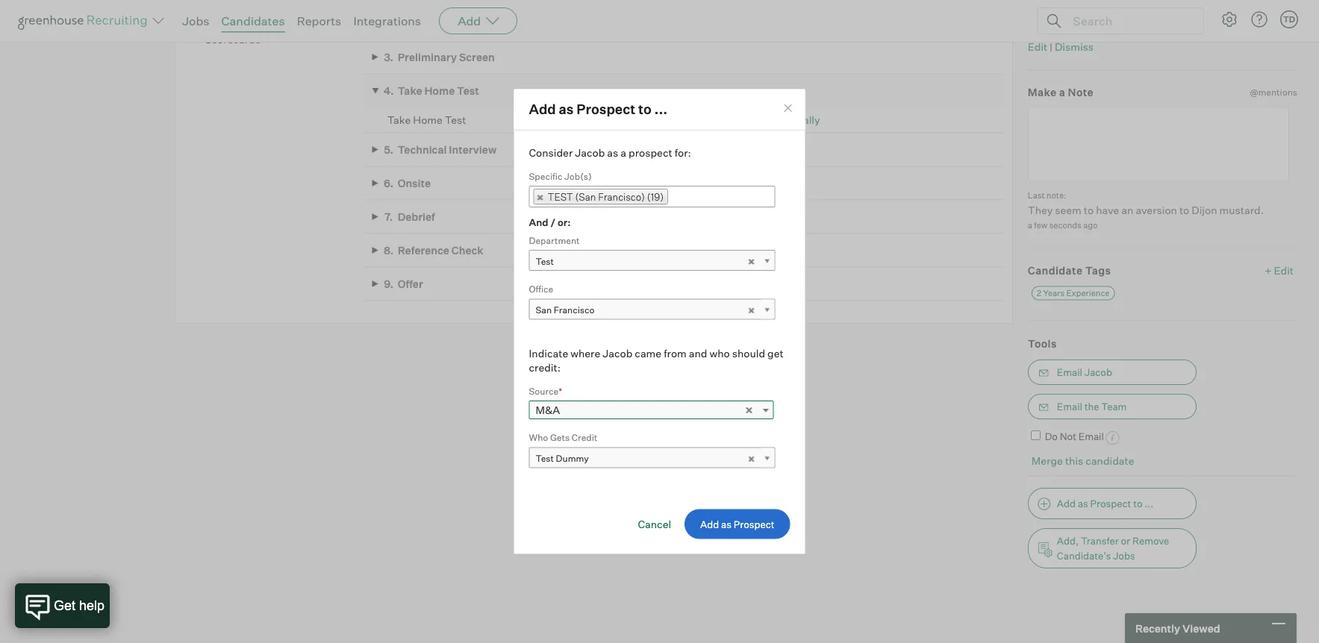 Task type: vqa. For each thing, say whether or not it's contained in the screenshot.
TEST (San Francisco) (19)
yes



Task type: locate. For each thing, give the bounding box(es) containing it.
email inside button
[[1057, 367, 1083, 379]]

2 horizontal spatial as
[[1078, 498, 1088, 510]]

test link
[[529, 250, 775, 272]]

... up the remove at the bottom right
[[1145, 498, 1154, 510]]

to left send
[[638, 101, 652, 118]]

2 vertical spatial as
[[1078, 498, 1088, 510]]

get
[[768, 347, 784, 360]]

0 horizontal spatial add as prospect to ...
[[529, 101, 668, 118]]

source
[[529, 386, 559, 397]]

take down 4.
[[387, 114, 411, 127]]

add, transfer or remove candidate's jobs button
[[1028, 529, 1197, 569]]

1 horizontal spatial prospect
[[1091, 498, 1131, 510]]

indicate where jacob came from and who should get credit:
[[529, 347, 784, 374]]

configure image
[[1221, 10, 1239, 28]]

cancel link
[[638, 518, 671, 531]]

0 vertical spatial take
[[398, 84, 422, 98]]

2 vertical spatial a
[[1028, 220, 1033, 230]]

jacob up job(s)
[[575, 146, 605, 159]]

(san
[[575, 191, 596, 203]]

2 horizontal spatial add
[[1057, 498, 1076, 510]]

a left "note"
[[1059, 86, 1066, 99]]

0 vertical spatial a
[[1059, 86, 1066, 99]]

reports link
[[297, 13, 342, 28]]

+ edit link
[[1261, 260, 1298, 281]]

last note: they seem to have an aversion to dijon mustard. a few seconds ago
[[1028, 190, 1264, 230]]

1 vertical spatial jacob
[[603, 347, 633, 360]]

a inside last note: they seem to have an aversion to dijon mustard. a few seconds ago
[[1028, 220, 1033, 230]]

test
[[548, 191, 573, 203]]

candidate
[[1050, 0, 1095, 5], [1086, 455, 1135, 468]]

@mentions link
[[1250, 85, 1298, 100]]

1 horizontal spatial a
[[1028, 220, 1033, 230]]

the up need
[[1137, 0, 1152, 5]]

home up take home test on the left top of the page
[[424, 84, 455, 98]]

a left 'prospect'
[[621, 146, 627, 159]]

francisco)
[[598, 191, 645, 203]]

1 vertical spatial ...
[[1145, 498, 1154, 510]]

cheese
[[1154, 0, 1186, 5]]

jobs down or
[[1113, 550, 1135, 562]]

prospect up transfer
[[1091, 498, 1131, 510]]

0 horizontal spatial a
[[621, 146, 627, 159]]

0 horizontal spatial ...
[[654, 101, 668, 118]]

as inside button
[[1078, 498, 1088, 510]]

jacob for consider
[[575, 146, 605, 159]]

merge
[[1032, 455, 1063, 468]]

None submit
[[685, 510, 790, 539]]

add button
[[439, 7, 518, 34]]

dijon
[[1192, 204, 1217, 217]]

not
[[1060, 431, 1077, 443]]

upload test manually link
[[715, 114, 820, 127]]

edit right '+'
[[1274, 264, 1294, 277]]

scorecards
[[205, 33, 261, 46]]

0 vertical spatial ...
[[654, 101, 668, 118]]

add, transfer or remove candidate's jobs
[[1057, 535, 1169, 562]]

prospect up the consider jacob as a prospect for:
[[577, 101, 636, 118]]

email right the not
[[1079, 431, 1104, 443]]

enough
[[1028, 22, 1062, 34]]

0 vertical spatial edit
[[1028, 40, 1048, 53]]

candidate up hired,
[[1050, 0, 1095, 5]]

jacob left came
[[603, 347, 633, 360]]

1 vertical spatial a
[[621, 146, 627, 159]]

need
[[1127, 8, 1150, 20]]

san francisco
[[536, 305, 595, 316]]

as
[[559, 101, 574, 118], [607, 146, 618, 159], [1078, 498, 1088, 510]]

1 vertical spatial the
[[1085, 401, 1099, 413]]

candidate's
[[1057, 550, 1111, 562]]

td button
[[1278, 7, 1301, 31]]

will
[[1110, 8, 1125, 20]]

add inside dialog
[[529, 101, 556, 118]]

+ edit
[[1265, 264, 1294, 277]]

scorecards link
[[205, 32, 365, 47]]

1 vertical spatial jobs
[[1113, 550, 1135, 562]]

test left close icon
[[752, 114, 774, 127]]

all
[[1114, 0, 1124, 5]]

2 vertical spatial jacob
[[1085, 367, 1112, 379]]

1 vertical spatial add as prospect to ...
[[1057, 498, 1154, 510]]

1 vertical spatial as
[[607, 146, 618, 159]]

have
[[1096, 204, 1119, 217]]

add inside button
[[1057, 498, 1076, 510]]

test down who
[[536, 453, 554, 464]]

0 horizontal spatial edit
[[1028, 40, 1048, 53]]

... inside add as prospect to ... button
[[1145, 498, 1154, 510]]

holding
[[398, 17, 438, 30]]

experience
[[1067, 288, 1110, 298]]

email up the not
[[1057, 401, 1083, 413]]

0 vertical spatial the
[[1137, 0, 1152, 5]]

1 horizontal spatial add
[[529, 101, 556, 118]]

email jacob button
[[1028, 360, 1197, 385]]

email for email jacob
[[1057, 367, 1083, 379]]

test down department
[[536, 256, 554, 267]]

screen
[[459, 51, 495, 64]]

jacob inside button
[[1085, 367, 1112, 379]]

a left few
[[1028, 220, 1033, 230]]

2
[[1037, 288, 1042, 298]]

1 horizontal spatial jobs
[[1113, 550, 1135, 562]]

greenhouse recruiting image
[[18, 12, 152, 30]]

merge this candidate
[[1032, 455, 1135, 468]]

2 years experience link
[[1032, 286, 1115, 301]]

Search text field
[[1069, 10, 1190, 32]]

1 horizontal spatial add as prospect to ...
[[1057, 498, 1154, 510]]

m&a
[[536, 404, 560, 417]]

add as prospect to ...
[[529, 101, 668, 118], [1057, 498, 1154, 510]]

1 vertical spatial email
[[1057, 401, 1083, 413]]

the left team
[[1085, 401, 1099, 413]]

1 vertical spatial edit
[[1274, 264, 1294, 277]]

add as prospect to ... up the consider jacob as a prospect for:
[[529, 101, 668, 118]]

san
[[536, 305, 552, 316]]

4.
[[384, 84, 394, 98]]

to inside button
[[1134, 498, 1143, 510]]

2 vertical spatial email
[[1079, 431, 1104, 443]]

add inside popup button
[[458, 13, 481, 28]]

0 vertical spatial prospect
[[577, 101, 636, 118]]

7. debrief
[[384, 210, 435, 224]]

jacob
[[575, 146, 605, 159], [603, 347, 633, 360], [1085, 367, 1112, 379]]

candidate right this at the right bottom of page
[[1086, 455, 1135, 468]]

1 vertical spatial add
[[529, 101, 556, 118]]

1 vertical spatial prospect
[[1091, 498, 1131, 510]]

3.
[[384, 51, 394, 64]]

add up screen
[[458, 13, 481, 28]]

m&a link
[[529, 401, 774, 420]]

2 years experience
[[1037, 288, 1110, 298]]

1 horizontal spatial the
[[1137, 0, 1152, 5]]

test down screen
[[457, 84, 479, 98]]

0 vertical spatial email
[[1057, 367, 1083, 379]]

viewed
[[1183, 622, 1220, 635]]

*
[[559, 386, 562, 397]]

email up email the team
[[1057, 367, 1083, 379]]

debrief
[[398, 210, 435, 224]]

0 horizontal spatial the
[[1085, 401, 1099, 413]]

none submit inside add as prospect to ... dialog
[[685, 510, 790, 539]]

edit link
[[1028, 40, 1048, 53]]

0 vertical spatial candidate
[[1050, 0, 1095, 5]]

credit
[[572, 432, 598, 444]]

2 vertical spatial add
[[1057, 498, 1076, 510]]

9. offer
[[384, 278, 423, 291]]

6.
[[384, 177, 394, 190]]

0 vertical spatial jacob
[[575, 146, 605, 159]]

prospect inside dialog
[[577, 101, 636, 118]]

jacob inside the "indicate where jacob came from and who should get credit:"
[[603, 347, 633, 360]]

0 horizontal spatial as
[[559, 101, 574, 118]]

and / or:
[[529, 216, 571, 228]]

0 vertical spatial add as prospect to ...
[[529, 101, 668, 118]]

1 horizontal spatial edit
[[1274, 264, 1294, 277]]

0 horizontal spatial add
[[458, 13, 481, 28]]

fo...
[[1103, 22, 1121, 34]]

1 horizontal spatial as
[[607, 146, 618, 159]]

during
[[1189, 0, 1218, 5]]

as up add,
[[1078, 498, 1088, 510]]

email inside button
[[1057, 401, 1083, 413]]

add as prospect to ... up transfer
[[1057, 498, 1154, 510]]

test
[[457, 84, 479, 98], [445, 114, 466, 127], [686, 114, 707, 127], [752, 114, 774, 127], [536, 256, 554, 267], [536, 453, 554, 464]]

technical
[[398, 143, 447, 156]]

test (san francisco) (19)
[[548, 191, 664, 203]]

job(s)
[[564, 171, 592, 182]]

edit inside this candidate ate all of the cheese during their interview. if they are hired, we will need to switch snacks to ensure enough remains fo... edit | dismiss
[[1028, 40, 1048, 53]]

add up consider
[[529, 101, 556, 118]]

... up 'prospect'
[[654, 101, 668, 118]]

home down 4. take home test
[[413, 114, 443, 127]]

office
[[529, 284, 553, 295]]

td button
[[1281, 10, 1298, 28]]

take
[[398, 84, 422, 98], [387, 114, 411, 127]]

seconds
[[1050, 220, 1082, 230]]

jobs up "scorecards"
[[182, 13, 209, 28]]

0 vertical spatial add
[[458, 13, 481, 28]]

this
[[1065, 455, 1084, 468]]

8.
[[384, 244, 394, 257]]

seem
[[1055, 204, 1082, 217]]

this
[[1028, 0, 1048, 5]]

... inside add as prospect to ... dialog
[[654, 101, 668, 118]]

add up add,
[[1057, 498, 1076, 510]]

edit left the |
[[1028, 40, 1048, 53]]

to up the remove at the bottom right
[[1134, 498, 1143, 510]]

take right 4.
[[398, 84, 422, 98]]

specific
[[529, 171, 563, 182]]

1 horizontal spatial ...
[[1145, 498, 1154, 510]]

as up consider
[[559, 101, 574, 118]]

candidates
[[221, 13, 285, 28]]

0 horizontal spatial jobs
[[182, 13, 209, 28]]

remove
[[1133, 535, 1169, 547]]

+
[[1265, 264, 1272, 277]]

jacob up email the team
[[1085, 367, 1112, 379]]

as left 'prospect'
[[607, 146, 618, 159]]

send test
[[658, 114, 707, 127]]

jobs link
[[182, 13, 209, 28]]

san francisco link
[[529, 299, 775, 321]]

None text field
[[1028, 107, 1289, 182], [668, 187, 683, 206], [1028, 107, 1289, 182], [668, 187, 683, 206]]

jacob for email
[[1085, 367, 1112, 379]]

0 horizontal spatial prospect
[[577, 101, 636, 118]]

came
[[635, 347, 662, 360]]

add
[[458, 13, 481, 28], [529, 101, 556, 118], [1057, 498, 1076, 510]]

add as prospect to ... inside add as prospect to ... button
[[1057, 498, 1154, 510]]



Task type: describe. For each thing, give the bounding box(es) containing it.
interview.
[[1244, 0, 1288, 5]]

(19)
[[647, 191, 664, 203]]

reference
[[398, 244, 449, 257]]

stage
[[205, 3, 235, 17]]

and
[[529, 216, 548, 228]]

dismiss link
[[1055, 40, 1094, 53]]

dummy
[[556, 453, 589, 464]]

offer
[[398, 278, 423, 291]]

from
[[664, 347, 687, 360]]

email the team
[[1057, 401, 1127, 413]]

tools
[[1028, 337, 1057, 350]]

email jacob
[[1057, 367, 1112, 379]]

the inside this candidate ate all of the cheese during their interview. if they are hired, we will need to switch snacks to ensure enough remains fo... edit | dismiss
[[1137, 0, 1152, 5]]

francisco
[[554, 305, 595, 316]]

candidate tags
[[1028, 264, 1111, 277]]

interview
[[449, 143, 497, 156]]

source *
[[529, 386, 562, 397]]

Do Not Email checkbox
[[1031, 431, 1041, 441]]

specific job(s)
[[529, 171, 592, 182]]

add as prospect to ... inside add as prospect to ... dialog
[[529, 101, 668, 118]]

are
[[1050, 8, 1065, 20]]

years
[[1043, 288, 1065, 298]]

email for email the team
[[1057, 401, 1083, 413]]

to inside dialog
[[638, 101, 652, 118]]

test up the 5. technical interview
[[445, 114, 466, 127]]

0 vertical spatial home
[[424, 84, 455, 98]]

upload
[[715, 114, 750, 127]]

last
[[1028, 190, 1045, 201]]

mustard.
[[1220, 204, 1264, 217]]

0 vertical spatial as
[[559, 101, 574, 118]]

hired,
[[1067, 8, 1093, 20]]

add as prospect to ... dialog
[[513, 88, 806, 555]]

upload test manually
[[715, 114, 820, 127]]

close image
[[782, 102, 794, 114]]

recently viewed
[[1136, 622, 1220, 635]]

to up ago
[[1084, 204, 1094, 217]]

indicate
[[529, 347, 568, 360]]

to down their
[[1229, 8, 1238, 20]]

a inside dialog
[[621, 146, 627, 159]]

send test link
[[658, 114, 707, 127]]

ensure
[[1240, 8, 1271, 20]]

they
[[1028, 8, 1048, 20]]

the inside button
[[1085, 401, 1099, 413]]

their
[[1220, 0, 1241, 5]]

do
[[1045, 431, 1058, 443]]

2.
[[384, 17, 394, 30]]

jobs inside add, transfer or remove candidate's jobs
[[1113, 550, 1135, 562]]

integrations link
[[353, 13, 421, 28]]

take home test
[[387, 114, 466, 127]]

test right send
[[686, 114, 707, 127]]

note
[[1068, 86, 1094, 99]]

or:
[[558, 216, 571, 228]]

make a note
[[1028, 86, 1094, 99]]

integrations
[[353, 13, 421, 28]]

6. onsite
[[384, 177, 431, 190]]

remains
[[1064, 22, 1101, 34]]

who
[[529, 432, 548, 444]]

1 vertical spatial candidate
[[1086, 455, 1135, 468]]

stage link
[[205, 3, 365, 17]]

tags
[[1085, 264, 1111, 277]]

tank
[[440, 17, 465, 30]]

/
[[550, 216, 556, 228]]

team
[[1102, 401, 1127, 413]]

they
[[1028, 204, 1053, 217]]

cancel
[[638, 518, 671, 531]]

@mentions
[[1250, 87, 1298, 98]]

0 vertical spatial jobs
[[182, 13, 209, 28]]

prospect inside button
[[1091, 498, 1131, 510]]

5.
[[384, 143, 394, 156]]

who
[[710, 347, 730, 360]]

ate
[[1098, 0, 1112, 5]]

1 vertical spatial take
[[387, 114, 411, 127]]

candidates link
[[221, 13, 285, 28]]

send
[[658, 114, 683, 127]]

add as prospect to ... button
[[1028, 488, 1197, 520]]

few
[[1034, 220, 1048, 230]]

4. take home test
[[384, 84, 479, 98]]

test dummy link
[[529, 448, 775, 469]]

manually
[[776, 114, 820, 127]]

candidate inside this candidate ate all of the cheese during their interview. if they are hired, we will need to switch snacks to ensure enough remains fo... edit | dismiss
[[1050, 0, 1095, 5]]

1 vertical spatial home
[[413, 114, 443, 127]]

preliminary
[[398, 51, 457, 64]]

to left dijon
[[1180, 204, 1190, 217]]

2. holding tank
[[384, 17, 465, 30]]

and
[[689, 347, 707, 360]]

to down cheese
[[1152, 8, 1161, 20]]

transfer
[[1081, 535, 1119, 547]]

td
[[1283, 14, 1296, 24]]

consider jacob as a prospect for:
[[529, 146, 691, 159]]

candidate
[[1028, 264, 1083, 277]]

test dummy
[[536, 453, 589, 464]]

add,
[[1057, 535, 1079, 547]]

2 horizontal spatial a
[[1059, 86, 1066, 99]]



